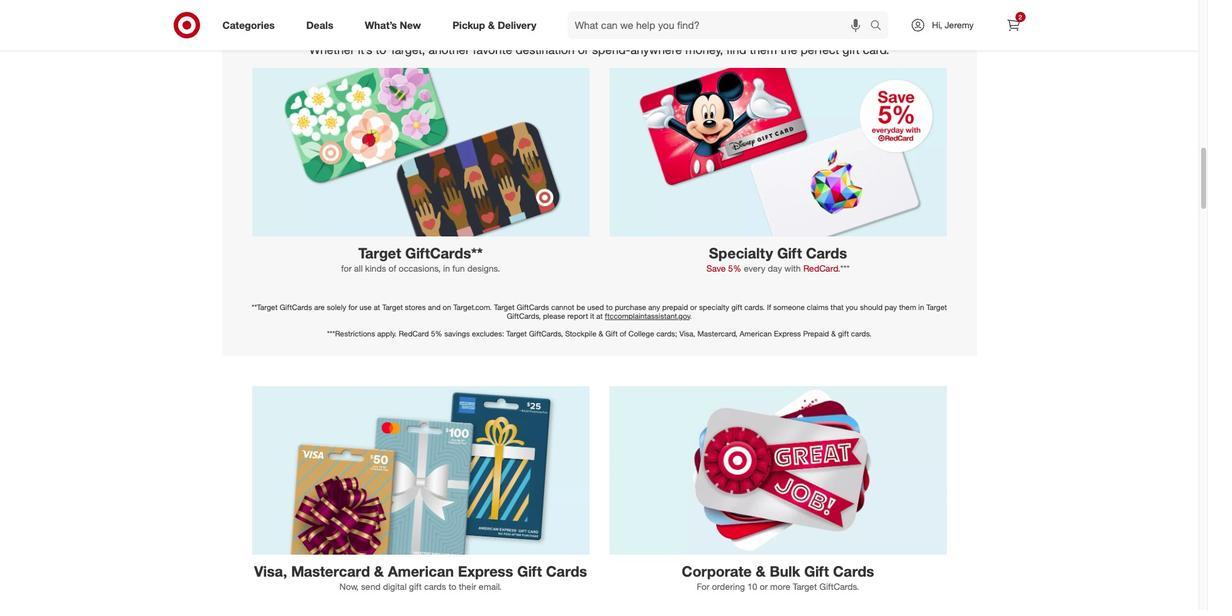 Task type: describe. For each thing, give the bounding box(es) containing it.
them inside something for everyone whether it's to target, another favorite destination or spend-anywhere money, find them the perfect gift card.
[[750, 42, 777, 56]]

hi,
[[932, 20, 942, 30]]

you
[[846, 302, 858, 312]]

on
[[443, 302, 451, 312]]

cards inside visa, mastercard & american express gift cards now, send digital gift cards to their email.
[[546, 563, 587, 580]]

ftccomplaintassistant.gov
[[605, 312, 690, 321]]

spend-
[[592, 42, 630, 56]]

save
[[706, 263, 726, 274]]

1 horizontal spatial of
[[620, 329, 626, 339]]

**target giftcards are solely for use at target stores and on target.com. target giftcards cannot be used to purchase any prepaid or specialty gift cards. if someone claims that you should pay them in target giftcards, please report it at
[[252, 302, 947, 321]]

what's new
[[365, 19, 421, 31]]

& right pickup
[[488, 19, 495, 31]]

bulk
[[770, 563, 800, 580]]

apply.
[[377, 329, 397, 339]]

target left stores
[[382, 302, 403, 312]]

report
[[567, 312, 588, 321]]

designs.
[[467, 263, 500, 274]]

jeremy
[[945, 20, 974, 30]]

corporate & bulk gift cards for ordering 10 or more target giftcards.
[[682, 563, 874, 592]]

them inside **target giftcards are solely for use at target stores and on target.com. target giftcards cannot be used to purchase any prepaid or specialty gift cards. if someone claims that you should pay them in target giftcards, please report it at
[[899, 302, 916, 312]]

categories link
[[212, 11, 291, 39]]

1 horizontal spatial visa,
[[679, 329, 695, 339]]

card.
[[863, 42, 890, 56]]

2 link
[[1000, 11, 1027, 39]]

deals
[[306, 19, 333, 31]]

cards inside corporate & bulk gift cards for ordering 10 or more target giftcards.
[[833, 563, 874, 580]]

1 vertical spatial giftcards,
[[529, 329, 563, 339]]

favorite
[[473, 42, 512, 56]]

day
[[768, 263, 782, 274]]

pickup
[[453, 19, 485, 31]]

search button
[[865, 11, 895, 42]]

specialty
[[709, 244, 773, 262]]

search
[[865, 20, 895, 32]]

gift inside something for everyone whether it's to target, another favorite destination or spend-anywhere money, find them the perfect gift card.
[[843, 42, 860, 56]]

american inside visa, mastercard & american express gift cards now, send digital gift cards to their email.
[[388, 563, 454, 580]]

or inside corporate & bulk gift cards for ordering 10 or more target giftcards.
[[760, 581, 768, 592]]

giftcards.
[[819, 581, 859, 592]]

and
[[428, 302, 441, 312]]

perfect
[[801, 42, 839, 56]]

be
[[577, 302, 585, 312]]

hi, jeremy
[[932, 20, 974, 30]]

cannot
[[551, 302, 574, 312]]

now,
[[340, 581, 359, 592]]

something for everyone whether it's to target, another favorite destination or spend-anywhere money, find them the perfect gift card.
[[309, 15, 890, 56]]

it's
[[358, 42, 372, 56]]

prepaid
[[803, 329, 829, 339]]

giftcards, inside **target giftcards are solely for use at target stores and on target.com. target giftcards cannot be used to purchase any prepaid or specialty gift cards. if someone claims that you should pay them in target giftcards, please report it at
[[507, 312, 541, 321]]

if
[[767, 302, 771, 312]]

visa, mastercard & american express gift cards now, send digital gift cards to their email.
[[254, 563, 587, 592]]

visa, inside visa, mastercard & american express gift cards now, send digital gift cards to their email.
[[254, 563, 287, 580]]

their
[[459, 581, 476, 592]]

the
[[780, 42, 797, 56]]

deals link
[[296, 11, 349, 39]]

that
[[831, 302, 844, 312]]

or inside something for everyone whether it's to target, another favorite destination or spend-anywhere money, find them the perfect gift card.
[[578, 42, 589, 56]]

something
[[496, 15, 589, 38]]

used
[[587, 302, 604, 312]]

prepaid
[[662, 302, 688, 312]]

2 giftcards from the left
[[517, 302, 549, 312]]

money,
[[685, 42, 723, 56]]

& right prepaid on the right bottom
[[831, 329, 836, 339]]

specialty
[[699, 302, 729, 312]]

solely
[[327, 302, 346, 312]]

send
[[361, 581, 381, 592]]

to inside something for everyone whether it's to target, another favorite destination or spend-anywhere money, find them the perfect gift card.
[[376, 42, 386, 56]]

***restrictions apply. redcard 5% savings excludes: target giftcards, stockpile & gift of college cards; visa, mastercard, american express prepaid & gift cards.
[[327, 329, 872, 339]]

purchase
[[615, 302, 646, 312]]

.
[[690, 312, 692, 321]]

for inside **target giftcards are solely for use at target stores and on target.com. target giftcards cannot be used to purchase any prepaid or specialty gift cards. if someone claims that you should pay them in target giftcards, please report it at
[[348, 302, 357, 312]]

pickup & delivery
[[453, 19, 536, 31]]

are
[[314, 302, 325, 312]]

cards;
[[656, 329, 677, 339]]

in inside target giftcards** for all kinds of occasions, in fun designs.
[[443, 263, 450, 274]]

of inside target giftcards** for all kinds of occasions, in fun designs.
[[389, 263, 396, 274]]

gift inside visa, mastercard & american express gift cards now, send digital gift cards to their email.
[[517, 563, 542, 580]]

2
[[1019, 13, 1022, 21]]

target giftcards** for all kinds of occasions, in fun designs.
[[341, 244, 500, 274]]

what's new link
[[354, 11, 437, 39]]

target inside corporate & bulk gift cards for ordering 10 or more target giftcards.
[[793, 581, 817, 592]]

every
[[744, 263, 765, 274]]

another
[[429, 42, 470, 56]]

0 vertical spatial express
[[774, 329, 801, 339]]

mastercard
[[291, 563, 370, 580]]

should
[[860, 302, 883, 312]]

0 vertical spatial american
[[740, 329, 772, 339]]

more
[[770, 581, 790, 592]]

cards
[[424, 581, 446, 592]]

redcard
[[399, 329, 429, 339]]



Task type: vqa. For each thing, say whether or not it's contained in the screenshot.
the rightmost cards.
yes



Task type: locate. For each thing, give the bounding box(es) containing it.
1 horizontal spatial giftcards
[[517, 302, 549, 312]]

& up send
[[374, 563, 384, 580]]

target,
[[390, 42, 425, 56]]

5% inside specialty gift cards save 5% every day with redcard. ***
[[728, 263, 741, 274]]

0 horizontal spatial in
[[443, 263, 450, 274]]

giftcards,
[[507, 312, 541, 321], [529, 329, 563, 339]]

1 horizontal spatial them
[[899, 302, 916, 312]]

destination
[[516, 42, 575, 56]]

stores
[[405, 302, 426, 312]]

& inside visa, mastercard & american express gift cards now, send digital gift cards to their email.
[[374, 563, 384, 580]]

0 vertical spatial or
[[578, 42, 589, 56]]

gift left the cards in the bottom of the page
[[409, 581, 422, 592]]

everyone
[[624, 15, 703, 38]]

10
[[748, 581, 757, 592]]

0 vertical spatial them
[[750, 42, 777, 56]]

& up 10
[[756, 563, 766, 580]]

all
[[354, 263, 363, 274]]

any
[[648, 302, 660, 312]]

of left college
[[620, 329, 626, 339]]

pay
[[885, 302, 897, 312]]

0 horizontal spatial them
[[750, 42, 777, 56]]

& right stockpile in the bottom left of the page
[[599, 329, 603, 339]]

or right 10
[[760, 581, 768, 592]]

pickup & delivery link
[[442, 11, 552, 39]]

occasions,
[[399, 263, 441, 274]]

0 vertical spatial 5%
[[728, 263, 741, 274]]

what's
[[365, 19, 397, 31]]

please
[[543, 312, 565, 321]]

categories
[[222, 19, 275, 31]]

excludes:
[[472, 329, 504, 339]]

find
[[727, 42, 746, 56]]

it
[[590, 312, 594, 321]]

1 horizontal spatial to
[[449, 581, 456, 592]]

1 vertical spatial 5%
[[431, 329, 442, 339]]

0 horizontal spatial express
[[458, 563, 513, 580]]

gift inside visa, mastercard & american express gift cards now, send digital gift cards to their email.
[[409, 581, 422, 592]]

mastercard,
[[698, 329, 738, 339]]

college
[[628, 329, 654, 339]]

specialty gift cards save 5% every day with redcard. ***
[[706, 244, 850, 274]]

gift inside corporate & bulk gift cards for ordering 10 or more target giftcards.
[[804, 563, 829, 580]]

digital
[[383, 581, 407, 592]]

cards. down you
[[851, 329, 872, 339]]

or inside **target giftcards are solely for use at target stores and on target.com. target giftcards cannot be used to purchase any prepaid or specialty gift cards. if someone claims that you should pay them in target giftcards, please report it at
[[690, 302, 697, 312]]

at right it
[[596, 312, 603, 321]]

in right the pay
[[918, 302, 924, 312]]

1 vertical spatial or
[[690, 302, 697, 312]]

express inside visa, mastercard & american express gift cards now, send digital gift cards to their email.
[[458, 563, 513, 580]]

2 vertical spatial or
[[760, 581, 768, 592]]

fun
[[453, 263, 465, 274]]

cards.
[[744, 302, 765, 312], [851, 329, 872, 339]]

express
[[774, 329, 801, 339], [458, 563, 513, 580]]

them right the pay
[[899, 302, 916, 312]]

0 vertical spatial giftcards,
[[507, 312, 541, 321]]

for inside target giftcards** for all kinds of occasions, in fun designs.
[[341, 263, 352, 274]]

for
[[594, 15, 619, 38], [341, 263, 352, 274], [348, 302, 357, 312]]

american down 'if'
[[740, 329, 772, 339]]

0 horizontal spatial 5%
[[431, 329, 442, 339]]

cards inside specialty gift cards save 5% every day with redcard. ***
[[806, 244, 847, 262]]

for left all
[[341, 263, 352, 274]]

gift inside specialty gift cards save 5% every day with redcard. ***
[[777, 244, 802, 262]]

express up email.
[[458, 563, 513, 580]]

2 vertical spatial for
[[348, 302, 357, 312]]

gift
[[843, 42, 860, 56], [732, 302, 742, 312], [838, 329, 849, 339], [409, 581, 422, 592]]

to left their
[[449, 581, 456, 592]]

target inside target giftcards** for all kinds of occasions, in fun designs.
[[358, 244, 401, 262]]

&
[[488, 19, 495, 31], [599, 329, 603, 339], [831, 329, 836, 339], [374, 563, 384, 580], [756, 563, 766, 580]]

0 vertical spatial cards.
[[744, 302, 765, 312]]

anywhere
[[630, 42, 682, 56]]

in inside **target giftcards are solely for use at target stores and on target.com. target giftcards cannot be used to purchase any prepaid or specialty gift cards. if someone claims that you should pay them in target giftcards, please report it at
[[918, 302, 924, 312]]

corporate
[[682, 563, 752, 580]]

ftccomplaintassistant.gov .
[[605, 312, 692, 321]]

ftccomplaintassistant.gov link
[[605, 312, 690, 321]]

0 horizontal spatial at
[[374, 302, 380, 312]]

ordering
[[712, 581, 745, 592]]

to right it's
[[376, 42, 386, 56]]

gift right specialty
[[732, 302, 742, 312]]

1 horizontal spatial at
[[596, 312, 603, 321]]

kinds
[[365, 263, 386, 274]]

express down someone on the right
[[774, 329, 801, 339]]

stockpile
[[565, 329, 597, 339]]

target right the pay
[[926, 302, 947, 312]]

target up "excludes:"
[[494, 302, 515, 312]]

**target
[[252, 302, 278, 312]]

2 vertical spatial to
[[449, 581, 456, 592]]

visa,
[[679, 329, 695, 339], [254, 563, 287, 580]]

whether
[[309, 42, 355, 56]]

for inside something for everyone whether it's to target, another favorite destination or spend-anywhere money, find them the perfect gift card.
[[594, 15, 619, 38]]

target right more on the right bottom of the page
[[793, 581, 817, 592]]

0 horizontal spatial of
[[389, 263, 396, 274]]

1 vertical spatial in
[[918, 302, 924, 312]]

visa, left mastercard
[[254, 563, 287, 580]]

american
[[740, 329, 772, 339], [388, 563, 454, 580]]

1 giftcards from the left
[[280, 302, 312, 312]]

or left the spend-
[[578, 42, 589, 56]]

them left the at the right of page
[[750, 42, 777, 56]]

new
[[400, 19, 421, 31]]

0 horizontal spatial giftcards
[[280, 302, 312, 312]]

giftcards left are
[[280, 302, 312, 312]]

5% down specialty
[[728, 263, 741, 274]]

1 vertical spatial visa,
[[254, 563, 287, 580]]

to inside visa, mastercard & american express gift cards now, send digital gift cards to their email.
[[449, 581, 456, 592]]

american up the cards in the bottom of the page
[[388, 563, 454, 580]]

cards. inside **target giftcards are solely for use at target stores and on target.com. target giftcards cannot be used to purchase any prepaid or specialty gift cards. if someone claims that you should pay them in target giftcards, please report it at
[[744, 302, 765, 312]]

0 vertical spatial in
[[443, 263, 450, 274]]

2 horizontal spatial to
[[606, 302, 613, 312]]

1 vertical spatial of
[[620, 329, 626, 339]]

target right "excludes:"
[[506, 329, 527, 339]]

***restrictions
[[327, 329, 375, 339]]

5%
[[728, 263, 741, 274], [431, 329, 442, 339]]

target
[[358, 244, 401, 262], [382, 302, 403, 312], [494, 302, 515, 312], [926, 302, 947, 312], [506, 329, 527, 339], [793, 581, 817, 592]]

giftcards left cannot
[[517, 302, 549, 312]]

redcard.
[[803, 263, 840, 274]]

0 vertical spatial of
[[389, 263, 396, 274]]

claims
[[807, 302, 829, 312]]

1 horizontal spatial express
[[774, 329, 801, 339]]

1 vertical spatial cards.
[[851, 329, 872, 339]]

0 horizontal spatial or
[[578, 42, 589, 56]]

visa, down the .
[[679, 329, 695, 339]]

1 vertical spatial express
[[458, 563, 513, 580]]

of
[[389, 263, 396, 274], [620, 329, 626, 339]]

use
[[360, 302, 372, 312]]

of right the kinds
[[389, 263, 396, 274]]

for left use
[[348, 302, 357, 312]]

1 horizontal spatial in
[[918, 302, 924, 312]]

someone
[[773, 302, 805, 312]]

& inside corporate & bulk gift cards for ordering 10 or more target giftcards.
[[756, 563, 766, 580]]

1 horizontal spatial or
[[690, 302, 697, 312]]

to
[[376, 42, 386, 56], [606, 302, 613, 312], [449, 581, 456, 592]]

1 vertical spatial for
[[341, 263, 352, 274]]

in left fun
[[443, 263, 450, 274]]

0 vertical spatial for
[[594, 15, 619, 38]]

giftcards, left please at the bottom
[[507, 312, 541, 321]]

delivery
[[498, 19, 536, 31]]

email.
[[479, 581, 502, 592]]

or right prepaid
[[690, 302, 697, 312]]

gift
[[777, 244, 802, 262], [606, 329, 618, 339], [517, 563, 542, 580], [804, 563, 829, 580]]

5% left the savings
[[431, 329, 442, 339]]

0 vertical spatial to
[[376, 42, 386, 56]]

gift right prepaid on the right bottom
[[838, 329, 849, 339]]

for
[[697, 581, 710, 592]]

***
[[840, 263, 850, 274]]

giftcards, down please at the bottom
[[529, 329, 563, 339]]

savings
[[444, 329, 470, 339]]

to inside **target giftcards are solely for use at target stores and on target.com. target giftcards cannot be used to purchase any prepaid or specialty gift cards. if someone claims that you should pay them in target giftcards, please report it at
[[606, 302, 613, 312]]

1 vertical spatial american
[[388, 563, 454, 580]]

gift inside **target giftcards are solely for use at target stores and on target.com. target giftcards cannot be used to purchase any prepaid or specialty gift cards. if someone claims that you should pay them in target giftcards, please report it at
[[732, 302, 742, 312]]

0 horizontal spatial visa,
[[254, 563, 287, 580]]

1 horizontal spatial 5%
[[728, 263, 741, 274]]

What can we help you find? suggestions appear below search field
[[567, 11, 874, 39]]

2 horizontal spatial or
[[760, 581, 768, 592]]

cards
[[806, 244, 847, 262], [546, 563, 587, 580], [833, 563, 874, 580]]

1 horizontal spatial cards.
[[851, 329, 872, 339]]

to right used
[[606, 302, 613, 312]]

target up the kinds
[[358, 244, 401, 262]]

1 vertical spatial to
[[606, 302, 613, 312]]

at right use
[[374, 302, 380, 312]]

0 horizontal spatial to
[[376, 42, 386, 56]]

with
[[785, 263, 801, 274]]

0 vertical spatial visa,
[[679, 329, 695, 339]]

1 vertical spatial them
[[899, 302, 916, 312]]

1 horizontal spatial american
[[740, 329, 772, 339]]

giftcards**
[[405, 244, 483, 262]]

0 horizontal spatial cards.
[[744, 302, 765, 312]]

target.com.
[[453, 302, 492, 312]]

gift left card.
[[843, 42, 860, 56]]

0 horizontal spatial american
[[388, 563, 454, 580]]

for up the spend-
[[594, 15, 619, 38]]

cards. left 'if'
[[744, 302, 765, 312]]



